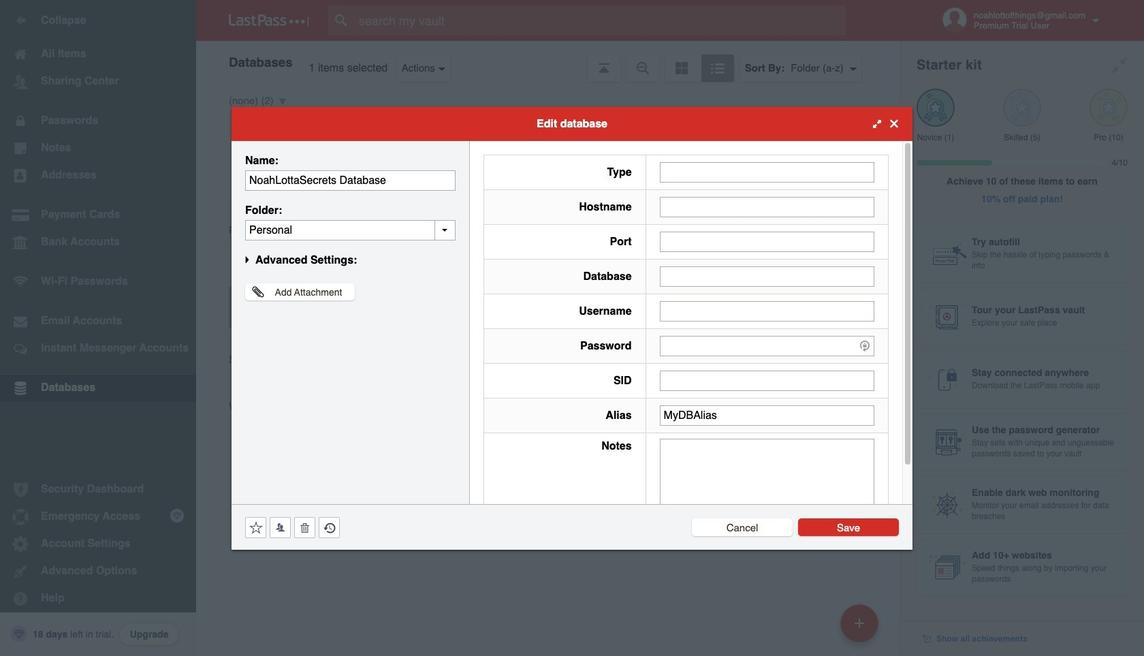 Task type: describe. For each thing, give the bounding box(es) containing it.
lastpass image
[[229, 14, 309, 27]]



Task type: locate. For each thing, give the bounding box(es) containing it.
dialog
[[232, 107, 913, 550]]

None text field
[[660, 197, 875, 217], [660, 266, 875, 287], [660, 301, 875, 321], [660, 370, 875, 391], [660, 405, 875, 426], [660, 438, 875, 523], [660, 197, 875, 217], [660, 266, 875, 287], [660, 301, 875, 321], [660, 370, 875, 391], [660, 405, 875, 426], [660, 438, 875, 523]]

search my vault text field
[[328, 5, 873, 35]]

vault options navigation
[[196, 41, 901, 82]]

None password field
[[660, 336, 875, 356]]

main navigation navigation
[[0, 0, 196, 656]]

None text field
[[660, 162, 875, 182], [245, 170, 456, 190], [245, 220, 456, 240], [660, 231, 875, 252], [660, 162, 875, 182], [245, 170, 456, 190], [245, 220, 456, 240], [660, 231, 875, 252]]

new item navigation
[[836, 600, 887, 656]]

Search search field
[[328, 5, 873, 35]]

new item image
[[855, 618, 865, 628]]



